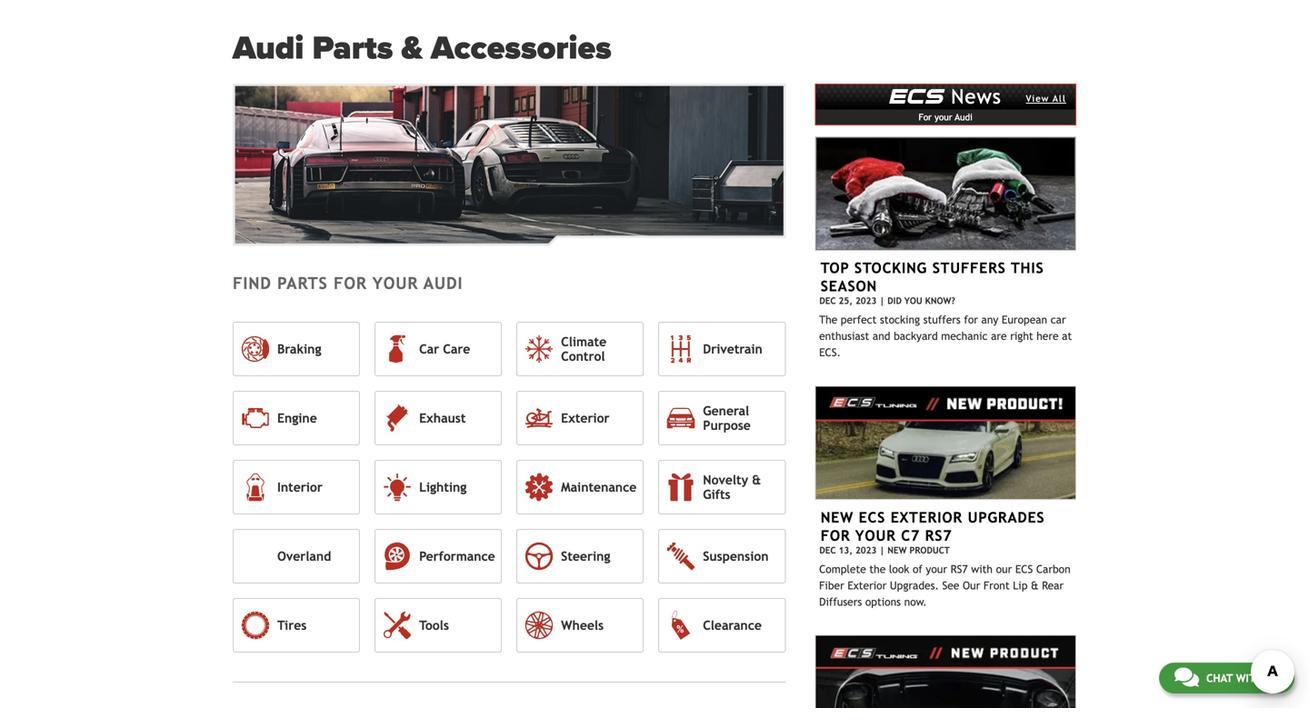 Task type: describe. For each thing, give the bounding box(es) containing it.
lip
[[1013, 579, 1028, 592]]

front
[[984, 579, 1010, 592]]

wheels link
[[517, 598, 644, 653]]

are
[[991, 330, 1007, 342]]

& inside novelty & gifts
[[752, 473, 761, 487]]

upgrades.
[[890, 579, 939, 592]]

our
[[996, 563, 1012, 576]]

| inside new ecs exterior upgrades for your c7 rs7 dec 13, 2023 | new product complete the look of your rs7 with our ecs carbon fiber exterior upgrades. see our front lip & rear diffusers options now.
[[880, 545, 885, 556]]

car care link
[[375, 322, 502, 376]]

view
[[1026, 93, 1050, 104]]

new ecs b9 rs5 3.0t valved exhaust system image
[[815, 635, 1077, 708]]

now.
[[904, 596, 927, 608]]

1 vertical spatial rs7
[[951, 563, 968, 576]]

this
[[1011, 260, 1044, 277]]

dec inside top stocking stuffers this season dec 25, 2023 | did you know? the perfect stocking stuffers for any european car enthusiast and backyard mechanic are right here at ecs.
[[820, 296, 836, 306]]

carbon
[[1036, 563, 1071, 576]]

top
[[821, 260, 850, 277]]

fiber
[[819, 579, 844, 592]]

novelty
[[703, 473, 748, 487]]

and
[[873, 330, 891, 342]]

climate control
[[561, 334, 607, 364]]

find
[[233, 274, 272, 293]]

2 horizontal spatial audi
[[955, 112, 973, 122]]

overland
[[277, 549, 331, 564]]

| inside top stocking stuffers this season dec 25, 2023 | did you know? the perfect stocking stuffers for any european car enthusiast and backyard mechanic are right here at ecs.
[[880, 296, 885, 306]]

here
[[1037, 330, 1059, 342]]

any
[[982, 313, 999, 326]]

know?
[[925, 296, 955, 306]]

all
[[1053, 93, 1067, 104]]

top stocking stuffers this season image
[[815, 136, 1077, 251]]

for inside top stocking stuffers this season dec 25, 2023 | did you know? the perfect stocking stuffers for any european car enthusiast and backyard mechanic are right here at ecs.
[[964, 313, 978, 326]]

the
[[819, 313, 838, 326]]

your inside new ecs exterior upgrades for your c7 rs7 dec 13, 2023 | new product complete the look of your rs7 with our ecs carbon fiber exterior upgrades. see our front lip & rear diffusers options now.
[[926, 563, 947, 576]]

general
[[703, 404, 749, 418]]

product
[[910, 545, 950, 556]]

parts for &
[[312, 29, 393, 68]]

car
[[1051, 313, 1066, 326]]

purpose
[[703, 418, 751, 433]]

0 vertical spatial rs7
[[925, 527, 952, 544]]

& inside new ecs exterior upgrades for your c7 rs7 dec 13, 2023 | new product complete the look of your rs7 with our ecs carbon fiber exterior upgrades. see our front lip & rear diffusers options now.
[[1031, 579, 1039, 592]]

new ecs exterior upgrades for your c7 rs7 link
[[821, 509, 1045, 544]]

engine link
[[233, 391, 360, 445]]

car
[[419, 342, 439, 356]]

drivetrain link
[[659, 322, 786, 376]]

tools
[[419, 618, 449, 633]]

did
[[888, 296, 902, 306]]

performance link
[[375, 529, 502, 584]]

climate
[[561, 334, 607, 349]]

0 horizontal spatial exterior
[[561, 411, 610, 425]]

chat with us link
[[1159, 663, 1295, 694]]

ecs news
[[890, 82, 1002, 108]]

your
[[856, 527, 896, 544]]

13,
[[839, 545, 853, 556]]

tools link
[[375, 598, 502, 653]]

european
[[1002, 313, 1048, 326]]

of
[[913, 563, 923, 576]]

new ecs exterior upgrades for your c7 rs7 dec 13, 2023 | new product complete the look of your rs7 with our ecs carbon fiber exterior upgrades. see our front lip & rear diffusers options now.
[[819, 509, 1071, 608]]

the
[[870, 563, 886, 576]]

our
[[963, 579, 980, 592]]

0 vertical spatial your
[[935, 112, 953, 122]]

2023 inside new ecs exterior upgrades for your c7 rs7 dec 13, 2023 | new product complete the look of your rs7 with our ecs carbon fiber exterior upgrades. see our front lip & rear diffusers options now.
[[856, 545, 877, 556]]

0 horizontal spatial &
[[401, 29, 423, 68]]

upgrades
[[968, 509, 1045, 526]]

look
[[889, 563, 910, 576]]

novelty & gifts link
[[659, 460, 786, 515]]

you
[[905, 296, 923, 306]]

overland link
[[233, 529, 360, 584]]

tires
[[277, 618, 307, 633]]



Task type: locate. For each thing, give the bounding box(es) containing it.
2 vertical spatial ecs
[[1015, 563, 1033, 576]]

1 | from the top
[[880, 296, 885, 306]]

with left us
[[1236, 672, 1263, 685]]

braking link
[[233, 322, 360, 376]]

1 horizontal spatial &
[[752, 473, 761, 487]]

exterior down control
[[561, 411, 610, 425]]

for up mechanic
[[964, 313, 978, 326]]

steering
[[561, 549, 610, 564]]

stuffers
[[933, 260, 1006, 277]]

new ecs exterior upgrades for your c7 rs7 image
[[815, 386, 1077, 500]]

new up the look
[[888, 545, 907, 556]]

2 dec from the top
[[820, 545, 836, 556]]

ecs up for your audi
[[890, 82, 944, 108]]

tires link
[[233, 598, 360, 653]]

| left did at the top of the page
[[880, 296, 885, 306]]

1 dec from the top
[[820, 296, 836, 306]]

0 vertical spatial dec
[[820, 296, 836, 306]]

climate control link
[[517, 322, 644, 376]]

2 vertical spatial your
[[926, 563, 947, 576]]

2 vertical spatial &
[[1031, 579, 1039, 592]]

diffusers
[[819, 596, 862, 608]]

with inside chat with us link
[[1236, 672, 1263, 685]]

2 | from the top
[[880, 545, 885, 556]]

2 vertical spatial audi
[[424, 274, 463, 293]]

1 horizontal spatial audi
[[424, 274, 463, 293]]

new up 13,
[[821, 509, 854, 526]]

at
[[1062, 330, 1072, 342]]

exhaust
[[419, 411, 466, 425]]

25,
[[839, 296, 853, 306]]

comments image
[[1175, 666, 1199, 688]]

0 horizontal spatial with
[[971, 563, 993, 576]]

0 horizontal spatial for
[[821, 527, 851, 544]]

0 vertical spatial 2023
[[856, 296, 877, 306]]

ecs up lip
[[1015, 563, 1033, 576]]

dec
[[820, 296, 836, 306], [820, 545, 836, 556]]

dec inside new ecs exterior upgrades for your c7 rs7 dec 13, 2023 | new product complete the look of your rs7 with our ecs carbon fiber exterior upgrades. see our front lip & rear diffusers options now.
[[820, 545, 836, 556]]

rear
[[1042, 579, 1064, 592]]

for up 13,
[[821, 527, 851, 544]]

1 vertical spatial exterior
[[891, 509, 963, 526]]

car care
[[419, 342, 470, 356]]

exhaust link
[[375, 391, 502, 445]]

exterior down the
[[848, 579, 887, 592]]

audi banner image image
[[233, 84, 786, 246]]

0 vertical spatial |
[[880, 296, 885, 306]]

audi parts & accessories
[[233, 29, 612, 68]]

2 2023 from the top
[[856, 545, 877, 556]]

complete
[[819, 563, 866, 576]]

1 vertical spatial 2023
[[856, 545, 877, 556]]

exterior up c7
[[891, 509, 963, 526]]

lighting link
[[375, 460, 502, 515]]

mechanic
[[941, 330, 988, 342]]

novelty & gifts
[[703, 473, 761, 502]]

1 horizontal spatial with
[[1236, 672, 1263, 685]]

1 horizontal spatial for
[[964, 313, 978, 326]]

dec left 13,
[[820, 545, 836, 556]]

with up our
[[971, 563, 993, 576]]

your down ecs news
[[935, 112, 953, 122]]

2023 up perfect
[[856, 296, 877, 306]]

2 horizontal spatial ecs
[[1015, 563, 1033, 576]]

see
[[942, 579, 960, 592]]

steering link
[[517, 529, 644, 584]]

exterior
[[561, 411, 610, 425], [891, 509, 963, 526], [848, 579, 887, 592]]

for up braking link
[[334, 274, 367, 293]]

1 vertical spatial for
[[964, 313, 978, 326]]

rs7 up product
[[925, 527, 952, 544]]

2023 down your
[[856, 545, 877, 556]]

2 vertical spatial exterior
[[848, 579, 887, 592]]

control
[[561, 349, 605, 364]]

perfect
[[841, 313, 877, 326]]

c7
[[901, 527, 920, 544]]

0 horizontal spatial ecs
[[859, 509, 886, 526]]

0 horizontal spatial for
[[334, 274, 367, 293]]

view all
[[1026, 93, 1067, 104]]

your right the of
[[926, 563, 947, 576]]

1 2023 from the top
[[856, 296, 877, 306]]

stuffers
[[923, 313, 961, 326]]

1 vertical spatial audi
[[955, 112, 973, 122]]

chat with us
[[1206, 672, 1279, 685]]

for your audi
[[919, 112, 973, 122]]

1 horizontal spatial ecs
[[890, 82, 944, 108]]

rs7 up the see
[[951, 563, 968, 576]]

for inside new ecs exterior upgrades for your c7 rs7 dec 13, 2023 | new product complete the look of your rs7 with our ecs carbon fiber exterior upgrades. see our front lip & rear diffusers options now.
[[821, 527, 851, 544]]

0 vertical spatial for
[[919, 112, 932, 122]]

wheels
[[561, 618, 604, 633]]

| down your
[[880, 545, 885, 556]]

1 horizontal spatial exterior
[[848, 579, 887, 592]]

care
[[443, 342, 470, 356]]

0 vertical spatial with
[[971, 563, 993, 576]]

|
[[880, 296, 885, 306], [880, 545, 885, 556]]

0 horizontal spatial new
[[821, 509, 854, 526]]

for
[[334, 274, 367, 293], [964, 313, 978, 326]]

stocking
[[880, 313, 920, 326]]

dec left the 25,
[[820, 296, 836, 306]]

1 vertical spatial &
[[752, 473, 761, 487]]

general purpose
[[703, 404, 751, 433]]

1 horizontal spatial for
[[919, 112, 932, 122]]

right
[[1010, 330, 1033, 342]]

engine
[[277, 411, 317, 425]]

lighting
[[419, 480, 467, 494]]

ecs up your
[[859, 509, 886, 526]]

interior link
[[233, 460, 360, 515]]

1 vertical spatial with
[[1236, 672, 1263, 685]]

0 vertical spatial for
[[334, 274, 367, 293]]

1 vertical spatial parts
[[277, 274, 328, 293]]

maintenance
[[561, 480, 637, 494]]

parts for for
[[277, 274, 328, 293]]

stocking
[[855, 260, 928, 277]]

1 vertical spatial for
[[821, 527, 851, 544]]

enthusiast
[[819, 330, 870, 342]]

0 vertical spatial ecs
[[890, 82, 944, 108]]

clearance
[[703, 618, 762, 633]]

0 vertical spatial exterior
[[561, 411, 610, 425]]

general purpose link
[[659, 391, 786, 445]]

your
[[935, 112, 953, 122], [373, 274, 419, 293], [926, 563, 947, 576]]

interior
[[277, 480, 323, 494]]

suspension link
[[659, 529, 786, 584]]

0 vertical spatial &
[[401, 29, 423, 68]]

0 vertical spatial audi
[[233, 29, 304, 68]]

2 horizontal spatial exterior
[[891, 509, 963, 526]]

1 vertical spatial dec
[[820, 545, 836, 556]]

for down ecs news
[[919, 112, 932, 122]]

news
[[951, 85, 1002, 108]]

options
[[865, 596, 901, 608]]

your up car care link
[[373, 274, 419, 293]]

chat
[[1206, 672, 1233, 685]]

2023
[[856, 296, 877, 306], [856, 545, 877, 556]]

performance
[[419, 549, 495, 564]]

season
[[821, 278, 877, 295]]

gifts
[[703, 487, 731, 502]]

top stocking stuffers this season dec 25, 2023 | did you know? the perfect stocking stuffers for any european car enthusiast and backyard mechanic are right here at ecs.
[[819, 260, 1072, 359]]

us
[[1266, 672, 1279, 685]]

drivetrain
[[703, 342, 763, 356]]

2 horizontal spatial &
[[1031, 579, 1039, 592]]

1 horizontal spatial new
[[888, 545, 907, 556]]

1 vertical spatial ecs
[[859, 509, 886, 526]]

new
[[821, 509, 854, 526], [888, 545, 907, 556]]

0 vertical spatial new
[[821, 509, 854, 526]]

0 horizontal spatial audi
[[233, 29, 304, 68]]

braking
[[277, 342, 321, 356]]

1 vertical spatial new
[[888, 545, 907, 556]]

ecs
[[890, 82, 944, 108], [859, 509, 886, 526], [1015, 563, 1033, 576]]

ecs.
[[819, 346, 841, 359]]

suspension
[[703, 549, 769, 564]]

accessories
[[431, 29, 612, 68]]

clearance link
[[659, 598, 786, 653]]

2023 inside top stocking stuffers this season dec 25, 2023 | did you know? the perfect stocking stuffers for any european car enthusiast and backyard mechanic are right here at ecs.
[[856, 296, 877, 306]]

1 vertical spatial your
[[373, 274, 419, 293]]

0 vertical spatial parts
[[312, 29, 393, 68]]

backyard
[[894, 330, 938, 342]]

top stocking stuffers this season link
[[821, 260, 1044, 295]]

with inside new ecs exterior upgrades for your c7 rs7 dec 13, 2023 | new product complete the look of your rs7 with our ecs carbon fiber exterior upgrades. see our front lip & rear diffusers options now.
[[971, 563, 993, 576]]

1 vertical spatial |
[[880, 545, 885, 556]]



Task type: vqa. For each thing, say whether or not it's contained in the screenshot.
Braking "link"
yes



